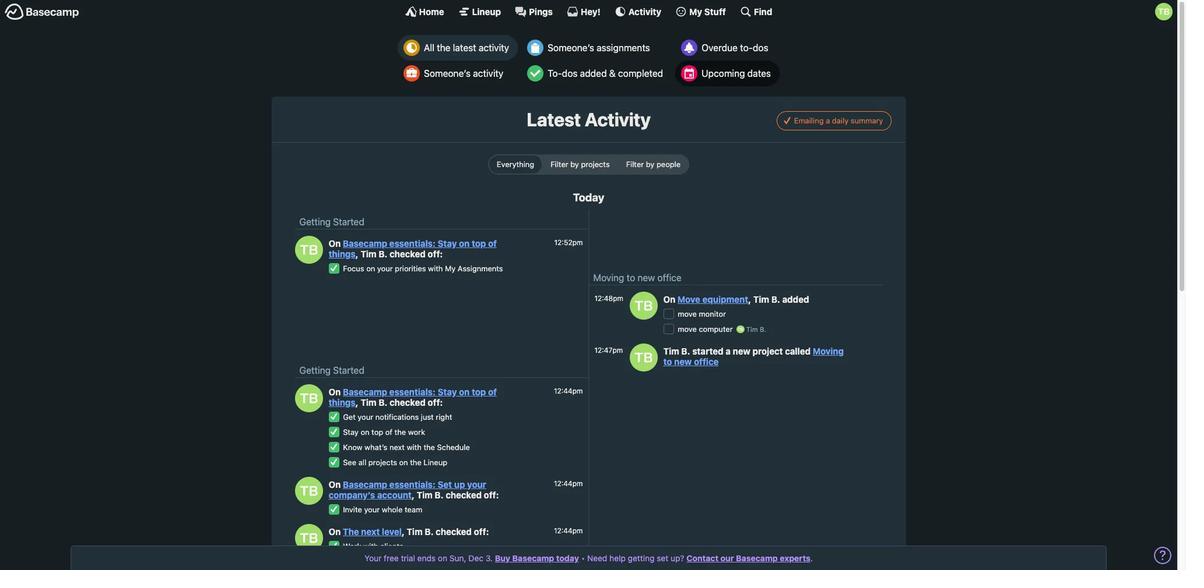 Task type: vqa. For each thing, say whether or not it's contained in the screenshot.
the bottommost 'move'
no



Task type: describe. For each thing, give the bounding box(es) containing it.
activity report image
[[403, 40, 420, 56]]

work with clients
[[343, 542, 403, 552]]

need
[[587, 554, 607, 564]]

getting started link for focus on your priorities with my assignments
[[299, 217, 364, 227]]

b. up focus on your priorities with my assignments link
[[379, 249, 387, 259]]

moving for the topmost moving to new office link
[[593, 273, 624, 283]]

pings button
[[515, 6, 553, 17]]

everything
[[497, 160, 534, 169]]

for
[[402, 557, 412, 567]]

buy basecamp today link
[[495, 554, 579, 564]]

,       tim b. checked off: for just
[[356, 397, 443, 408]]

•
[[581, 554, 585, 564]]

stuff
[[704, 6, 726, 17]]

move equipment link
[[678, 294, 748, 305]]

equipment
[[702, 294, 748, 305]]

see all projects on the lineup link
[[343, 458, 447, 468]]

tim up notifications
[[361, 397, 377, 408]]

someone's for someone's assignments
[[548, 43, 594, 53]]

new for bottom moving to new office link
[[674, 357, 692, 367]]

tim up tim b.
[[753, 294, 769, 305]]

started for focus on your priorities with my assignments
[[333, 217, 364, 227]]

see all projects on the lineup
[[343, 458, 447, 468]]

a down work with clients
[[369, 557, 373, 567]]

off: for just
[[428, 397, 443, 408]]

1 vertical spatial activity
[[585, 108, 651, 131]]

, for focus on your priorities with my assignments
[[356, 249, 358, 259]]

basecamp right our
[[736, 554, 778, 564]]

main element
[[0, 0, 1177, 23]]

focus on your priorities with my assignments link
[[343, 264, 503, 273]]

2 vertical spatial top
[[372, 428, 383, 437]]

person report image
[[403, 65, 420, 82]]

filter by projects
[[551, 160, 610, 169]]

all
[[424, 43, 434, 53]]

my inside popup button
[[689, 6, 702, 17]]

level
[[382, 527, 402, 537]]

sun,
[[450, 554, 466, 564]]

things for focus on your priorities with my assignments
[[329, 249, 356, 259]]

checked for team
[[446, 490, 482, 501]]

move monitor link
[[678, 310, 726, 319]]

schedule image
[[681, 65, 698, 82]]

home
[[419, 6, 444, 17]]

move for move monitor
[[678, 310, 697, 319]]

a right started
[[726, 346, 731, 357]]

checked for priorities
[[390, 249, 426, 259]]

filter for filter by people
[[626, 160, 644, 169]]

Everything submit
[[489, 156, 542, 174]]

b. up the tim b. started a new project called
[[760, 326, 766, 333]]

create a project for a team or the whole company link
[[343, 557, 518, 567]]

next for with
[[389, 443, 405, 452]]

or
[[440, 557, 447, 567]]

up
[[454, 480, 465, 490]]

the next level link
[[343, 527, 402, 537]]

what's
[[365, 443, 387, 452]]

filter for filter by projects
[[551, 160, 568, 169]]

todo image
[[527, 65, 544, 82]]

set
[[657, 554, 668, 564]]

your right get
[[358, 413, 373, 422]]

to-
[[740, 43, 753, 53]]

to-dos added & completed
[[548, 68, 663, 79]]

to for bottom moving to new office link
[[663, 357, 672, 367]]

of for get your notifications just right
[[488, 387, 497, 397]]

experts
[[780, 554, 810, 564]]

assignment image
[[527, 40, 544, 56]]

0 horizontal spatial with
[[363, 542, 378, 552]]

of for focus on your priorities with my assignments
[[488, 238, 497, 249]]

free
[[384, 554, 399, 564]]

tim burton image for tim b. started a new project called
[[630, 344, 657, 372]]

overdue
[[702, 43, 738, 53]]

focus
[[343, 264, 364, 273]]

getting started link for get your notifications just right
[[299, 365, 364, 376]]

tim burton image for work with clients
[[295, 525, 323, 553]]

focus on your priorities with my assignments
[[343, 264, 503, 273]]

a inside button
[[826, 116, 830, 125]]

invite your whole team link
[[343, 505, 422, 515]]

schedule
[[437, 443, 470, 452]]

summary
[[851, 116, 883, 125]]

move computer link
[[678, 325, 733, 334]]

clients
[[380, 542, 403, 552]]

12:44pm for basecamp essentials: set up your company's account
[[554, 480, 583, 489]]

projects for by
[[581, 160, 610, 169]]

find
[[754, 6, 772, 17]]

someone's activity
[[424, 68, 503, 79]]

dates
[[747, 68, 771, 79]]

started
[[692, 346, 724, 357]]

your free trial ends on sun, dec  3. buy basecamp today • need help getting set up? contact our basecamp experts .
[[365, 554, 813, 564]]

2 horizontal spatial new
[[733, 346, 750, 357]]

0 horizontal spatial my
[[445, 264, 456, 273]]

0 vertical spatial activity
[[479, 43, 509, 53]]

12:47pm
[[595, 346, 623, 355]]

Filter by people submit
[[619, 156, 688, 174]]

daily
[[832, 116, 849, 125]]

3 12:44pm element from the top
[[554, 527, 583, 536]]

contact our basecamp experts link
[[686, 554, 810, 564]]

,       tim b. checked off: for team
[[412, 490, 499, 501]]

getting for get your notifications just right
[[299, 365, 331, 376]]

today
[[556, 554, 579, 564]]

12:47pm element
[[595, 346, 623, 355]]

a right for
[[414, 557, 418, 567]]

basecamp essentials: stay on top of things for priorities
[[329, 238, 497, 259]]

pings
[[529, 6, 553, 17]]

tim up the tim b. started a new project called
[[746, 326, 758, 333]]

basecamp for get
[[343, 387, 387, 397]]

upcoming
[[702, 68, 745, 79]]

move monitor
[[678, 310, 726, 319]]

12:52pm element
[[554, 239, 583, 247]]

activity link
[[615, 6, 661, 17]]

people
[[657, 160, 681, 169]]

stay on top of the work
[[343, 428, 425, 437]]

basecamp essentials: stay on top of things for just
[[329, 387, 497, 408]]

called
[[785, 346, 811, 357]]

hey! button
[[567, 6, 601, 17]]

trial
[[401, 554, 415, 564]]

moving for bottom moving to new office link
[[813, 346, 844, 357]]

the for work
[[395, 428, 406, 437]]

work with clients link
[[343, 542, 403, 552]]

basecamp essentials: stay on top of things link for priorities
[[329, 238, 497, 259]]

invite
[[343, 505, 362, 515]]

tim burton image for on
[[630, 292, 657, 320]]

12:48pm
[[595, 295, 623, 303]]

2 vertical spatial of
[[385, 428, 392, 437]]

latest activity
[[527, 108, 651, 131]]

work
[[343, 542, 361, 552]]

reports image
[[681, 40, 698, 56]]

getting for focus on your priorities with my assignments
[[299, 217, 331, 227]]

basecamp essentials: set up your company's account
[[329, 480, 486, 501]]

company
[[485, 557, 518, 567]]

12:44pm for basecamp essentials: stay on top of things
[[554, 387, 583, 396]]

monitor
[[699, 310, 726, 319]]

emailing a daily summary button
[[776, 111, 891, 130]]

on move equipment ,       tim b. added
[[663, 294, 809, 305]]

, up tim b.
[[748, 294, 751, 305]]

basecamp essentials: stay on top of things link for just
[[329, 387, 497, 408]]

basecamp for invite
[[343, 480, 387, 490]]

b. left the up
[[435, 490, 444, 501]]

our
[[721, 554, 734, 564]]

get
[[343, 413, 356, 422]]

12:48pm element
[[595, 295, 623, 303]]

all the latest activity
[[424, 43, 509, 53]]

priorities
[[395, 264, 426, 273]]

new for the topmost moving to new office link
[[638, 273, 655, 283]]

on up schedule
[[459, 387, 470, 397]]

1 vertical spatial team
[[420, 557, 437, 567]]

activity inside main element
[[629, 6, 661, 17]]

switch accounts image
[[5, 3, 79, 21]]

get your notifications just right
[[343, 413, 452, 422]]

someone's assignments
[[548, 43, 650, 53]]

1 vertical spatial added
[[782, 294, 809, 305]]

tim left set
[[417, 490, 433, 501]]

moving to new office for the topmost moving to new office link
[[593, 273, 682, 283]]

12:44pm element for basecamp essentials: set up your company's account
[[554, 480, 583, 489]]

on down know what's next with the schedule
[[399, 458, 408, 468]]

my stuff
[[689, 6, 726, 17]]

tim burton image for invite your whole team
[[295, 477, 323, 505]]

activity inside 'link'
[[473, 68, 503, 79]]

emailing a daily summary
[[794, 116, 883, 125]]

create a project for a team or the whole company
[[343, 557, 518, 567]]



Task type: locate. For each thing, give the bounding box(es) containing it.
basecamp up get
[[343, 387, 387, 397]]

whole
[[382, 505, 403, 515], [462, 557, 483, 567]]

1 vertical spatial started
[[333, 365, 364, 376]]

filter by people
[[626, 160, 681, 169]]

1 horizontal spatial filter
[[626, 160, 644, 169]]

know what's next with the schedule
[[343, 443, 470, 452]]

0 vertical spatial project
[[753, 346, 783, 357]]

1 vertical spatial whole
[[462, 557, 483, 567]]

started for get your notifications just right
[[333, 365, 364, 376]]

someone's inside someone's activity 'link'
[[424, 68, 471, 79]]

0 horizontal spatial projects
[[368, 458, 397, 468]]

basecamp down all
[[343, 480, 387, 490]]

2 started from the top
[[333, 365, 364, 376]]

moving
[[593, 273, 624, 283], [813, 346, 844, 357]]

checked
[[390, 249, 426, 259], [390, 397, 426, 408], [446, 490, 482, 501], [436, 527, 472, 537]]

next for level
[[361, 527, 380, 537]]

0 vertical spatial office
[[657, 273, 682, 283]]

0 vertical spatial projects
[[581, 160, 610, 169]]

0 vertical spatial 12:44pm element
[[554, 387, 583, 396]]

top for focus on your priorities with my assignments
[[472, 238, 486, 249]]

just
[[421, 413, 434, 422]]

3 12:44pm from the top
[[554, 527, 583, 536]]

ends
[[417, 554, 436, 564]]

someone's inside someone's assignments link
[[548, 43, 594, 53]]

up?
[[671, 554, 684, 564]]

getting started
[[299, 217, 364, 227], [299, 365, 364, 376]]

off: right the up
[[484, 490, 499, 501]]

my left stuff
[[689, 6, 702, 17]]

moving to new office link up 12:48pm element
[[593, 273, 682, 283]]

whole left 3.
[[462, 557, 483, 567]]

2 vertical spatial ,       tim b. checked off:
[[412, 490, 499, 501]]

basecamp essentials: stay on top of things up the priorities
[[329, 238, 497, 259]]

0 horizontal spatial lineup
[[424, 458, 447, 468]]

today
[[573, 191, 604, 204]]

1 started from the top
[[333, 217, 364, 227]]

1 12:44pm from the top
[[554, 387, 583, 396]]

contact
[[686, 554, 719, 564]]

find button
[[740, 6, 772, 17]]

next up work with clients
[[361, 527, 380, 537]]

1 horizontal spatial moving
[[813, 346, 844, 357]]

2 tim burton image from the top
[[630, 344, 657, 372]]

my left the assignments
[[445, 264, 456, 273]]

1 vertical spatial 12:44pm
[[554, 480, 583, 489]]

1 vertical spatial office
[[694, 357, 719, 367]]

projects for all
[[368, 458, 397, 468]]

1 horizontal spatial lineup
[[472, 6, 501, 17]]

2 essentials: from the top
[[389, 387, 436, 397]]

0 horizontal spatial whole
[[382, 505, 403, 515]]

1 vertical spatial 12:44pm element
[[554, 480, 583, 489]]

0 horizontal spatial filter
[[551, 160, 568, 169]]

1 vertical spatial ,       tim b. checked off:
[[356, 397, 443, 408]]

the right all
[[437, 43, 450, 53]]

1 basecamp essentials: stay on top of things link from the top
[[329, 238, 497, 259]]

0 vertical spatial started
[[333, 217, 364, 227]]

stay down get
[[343, 428, 359, 437]]

0 vertical spatial team
[[405, 505, 422, 515]]

1 horizontal spatial to
[[663, 357, 672, 367]]

overdue to-dos link
[[675, 35, 780, 61]]

1 by from the left
[[570, 160, 579, 169]]

0 vertical spatial stay
[[438, 238, 457, 249]]

filter left people
[[626, 160, 644, 169]]

0 vertical spatial moving to new office link
[[593, 273, 682, 283]]

of
[[488, 238, 497, 249], [488, 387, 497, 397], [385, 428, 392, 437]]

on left sun,
[[438, 554, 447, 564]]

0 vertical spatial basecamp essentials: stay on top of things
[[329, 238, 497, 259]]

your
[[365, 554, 382, 564]]

basecamp inside the basecamp essentials: set up your company's account
[[343, 480, 387, 490]]

moving to new office link down tim b.
[[663, 346, 844, 367]]

started up focus
[[333, 217, 364, 227]]

2 basecamp essentials: stay on top of things from the top
[[329, 387, 497, 408]]

projects up today
[[581, 160, 610, 169]]

1 horizontal spatial my
[[689, 6, 702, 17]]

off: up focus on your priorities with my assignments link
[[428, 249, 443, 259]]

1 horizontal spatial next
[[389, 443, 405, 452]]

getting
[[299, 217, 331, 227], [299, 365, 331, 376]]

2 getting from the top
[[299, 365, 331, 376]]

by for projects
[[570, 160, 579, 169]]

0 vertical spatial top
[[472, 238, 486, 249]]

filter right everything
[[551, 160, 568, 169]]

tim burton image
[[1155, 3, 1173, 20], [295, 236, 323, 264], [736, 326, 744, 334], [295, 385, 323, 413], [295, 477, 323, 505], [295, 525, 323, 553]]

office for the topmost moving to new office link
[[657, 273, 682, 283]]

Filter by projects submit
[[543, 156, 617, 174]]

1 getting started link from the top
[[299, 217, 364, 227]]

2 vertical spatial 12:44pm
[[554, 527, 583, 536]]

0 vertical spatial getting started
[[299, 217, 364, 227]]

activity down the &
[[585, 108, 651, 131]]

1 basecamp essentials: stay on top of things from the top
[[329, 238, 497, 259]]

2 horizontal spatial with
[[428, 264, 443, 273]]

1 vertical spatial projects
[[368, 458, 397, 468]]

on up "what's"
[[361, 428, 369, 437]]

upcoming dates link
[[675, 61, 780, 86]]

3.
[[486, 554, 493, 564]]

on up the assignments
[[459, 238, 470, 249]]

0 vertical spatial things
[[329, 249, 356, 259]]

company's
[[329, 490, 375, 501]]

1 horizontal spatial projects
[[581, 160, 610, 169]]

0 vertical spatial dos
[[753, 43, 768, 53]]

1 vertical spatial activity
[[473, 68, 503, 79]]

b. left started
[[681, 346, 690, 357]]

someone's down all the latest activity link
[[424, 68, 471, 79]]

0 vertical spatial with
[[428, 264, 443, 273]]

0 vertical spatial move
[[678, 310, 697, 319]]

invite your whole team
[[343, 505, 422, 515]]

moving to new office down tim b.
[[663, 346, 844, 367]]

assignments
[[597, 43, 650, 53]]

someone's for someone's activity
[[424, 68, 471, 79]]

activity
[[629, 6, 661, 17], [585, 108, 651, 131]]

1 vertical spatial project
[[375, 557, 400, 567]]

1 vertical spatial with
[[407, 443, 422, 452]]

office for bottom moving to new office link
[[694, 357, 719, 367]]

on right focus
[[366, 264, 375, 273]]

2 move from the top
[[678, 325, 697, 334]]

right
[[436, 413, 452, 422]]

completed
[[618, 68, 663, 79]]

stay for right
[[438, 387, 457, 397]]

team
[[405, 505, 422, 515], [420, 557, 437, 567]]

with up your
[[363, 542, 378, 552]]

on
[[329, 238, 343, 249], [663, 294, 675, 305], [329, 387, 343, 397], [329, 480, 343, 490], [329, 527, 341, 537]]

0 vertical spatial whole
[[382, 505, 403, 515]]

,       tim b. checked off: up get your notifications just right link
[[356, 397, 443, 408]]

0 horizontal spatial someone's
[[424, 68, 471, 79]]

basecamp for focus
[[343, 238, 387, 249]]

, up clients
[[402, 527, 405, 537]]

getting started for get
[[299, 365, 364, 376]]

things up focus
[[329, 249, 356, 259]]

essentials: for team
[[389, 480, 436, 490]]

lineup up all the latest activity
[[472, 6, 501, 17]]

basecamp essentials: stay on top of things link up the just
[[329, 387, 497, 408]]

1 horizontal spatial new
[[674, 357, 692, 367]]

the for lineup
[[410, 458, 422, 468]]

1 vertical spatial to
[[663, 357, 672, 367]]

2 vertical spatial 12:44pm element
[[554, 527, 583, 536]]

,       tim b. checked off: down schedule
[[412, 490, 499, 501]]

off: up "dec"
[[474, 527, 489, 537]]

0 vertical spatial to
[[627, 273, 635, 283]]

next up see all projects on the lineup
[[389, 443, 405, 452]]

2 vertical spatial stay
[[343, 428, 359, 437]]

the down know what's next with the schedule
[[410, 458, 422, 468]]

1 vertical spatial getting started
[[299, 365, 364, 376]]

tim burton image for focus on your priorities with my assignments
[[295, 236, 323, 264]]

1 vertical spatial basecamp essentials: stay on top of things
[[329, 387, 497, 408]]

your left the priorities
[[377, 264, 393, 273]]

dos up dates
[[753, 43, 768, 53]]

moving to new office up 12:48pm element
[[593, 273, 682, 283]]

on for get your notifications just right
[[329, 387, 343, 397]]

move
[[678, 310, 697, 319], [678, 325, 697, 334]]

1 horizontal spatial by
[[646, 160, 655, 169]]

, left set
[[412, 490, 415, 501]]

1 vertical spatial essentials:
[[389, 387, 436, 397]]

by left people
[[646, 160, 655, 169]]

lineup inside main element
[[472, 6, 501, 17]]

filter activity group
[[488, 155, 689, 175]]

to-dos added & completed link
[[521, 61, 672, 86]]

1 vertical spatial moving to new office link
[[663, 346, 844, 367]]

0 vertical spatial added
[[580, 68, 607, 79]]

off: for team
[[484, 490, 499, 501]]

moving to new office for bottom moving to new office link
[[663, 346, 844, 367]]

1 vertical spatial getting started link
[[299, 365, 364, 376]]

2 basecamp essentials: stay on top of things link from the top
[[329, 387, 497, 408]]

checked down schedule
[[446, 490, 482, 501]]

your right the up
[[467, 480, 486, 490]]

basecamp
[[343, 238, 387, 249], [343, 387, 387, 397], [343, 480, 387, 490], [512, 554, 554, 564], [736, 554, 778, 564]]

stay up "right"
[[438, 387, 457, 397]]

lineup link
[[458, 6, 501, 17]]

b. up ends on the bottom left of the page
[[425, 527, 434, 537]]

1 filter from the left
[[551, 160, 568, 169]]

1 vertical spatial basecamp essentials: stay on top of things link
[[329, 387, 497, 408]]

, for invite your whole team
[[412, 490, 415, 501]]

stay on top of the work link
[[343, 428, 425, 437]]

stay for with
[[438, 238, 457, 249]]

on the next level ,       tim b. checked off:
[[329, 527, 489, 537]]

latest
[[453, 43, 476, 53]]

dec
[[469, 554, 483, 564]]

0 vertical spatial essentials:
[[389, 238, 436, 249]]

office down move computer link
[[694, 357, 719, 367]]

1 vertical spatial moving
[[813, 346, 844, 357]]

&
[[609, 68, 616, 79]]

top
[[472, 238, 486, 249], [472, 387, 486, 397], [372, 428, 383, 437]]

basecamp right buy
[[512, 554, 554, 564]]

set
[[438, 480, 452, 490]]

off: for priorities
[[428, 249, 443, 259]]

your right 'invite'
[[364, 505, 380, 515]]

on for invite your whole team
[[329, 480, 343, 490]]

tim burton image right 12:48pm element
[[630, 292, 657, 320]]

0 vertical spatial lineup
[[472, 6, 501, 17]]

12:44pm
[[554, 387, 583, 396], [554, 480, 583, 489], [554, 527, 583, 536]]

0 vertical spatial of
[[488, 238, 497, 249]]

your inside the basecamp essentials: set up your company's account
[[467, 480, 486, 490]]

stay up focus on your priorities with my assignments link
[[438, 238, 457, 249]]

1 vertical spatial next
[[361, 527, 380, 537]]

getting started for focus
[[299, 217, 364, 227]]

hey!
[[581, 6, 601, 17]]

2 filter from the left
[[626, 160, 644, 169]]

create
[[343, 557, 366, 567]]

lineup down schedule
[[424, 458, 447, 468]]

the for schedule
[[424, 443, 435, 452]]

0 horizontal spatial project
[[375, 557, 400, 567]]

to
[[627, 273, 635, 283], [663, 357, 672, 367]]

essentials: inside the basecamp essentials: set up your company's account
[[389, 480, 436, 490]]

project
[[753, 346, 783, 357], [375, 557, 400, 567]]

1 vertical spatial moving to new office
[[663, 346, 844, 367]]

checked for just
[[390, 397, 426, 408]]

0 horizontal spatial new
[[638, 273, 655, 283]]

0 vertical spatial getting started link
[[299, 217, 364, 227]]

moving to new office link
[[593, 273, 682, 283], [663, 346, 844, 367]]

added left the &
[[580, 68, 607, 79]]

tim burton image
[[630, 292, 657, 320], [630, 344, 657, 372]]

know
[[343, 443, 362, 452]]

projects inside submit
[[581, 160, 610, 169]]

1 horizontal spatial someone's
[[548, 43, 594, 53]]

0 vertical spatial moving to new office
[[593, 273, 682, 283]]

1 horizontal spatial office
[[694, 357, 719, 367]]

someone's
[[548, 43, 594, 53], [424, 68, 471, 79]]

0 vertical spatial activity
[[629, 6, 661, 17]]

essentials: for just
[[389, 387, 436, 397]]

essentials: up the priorities
[[389, 238, 436, 249]]

top for get your notifications just right
[[472, 387, 486, 397]]

getting
[[628, 554, 655, 564]]

1 vertical spatial move
[[678, 325, 697, 334]]

1 horizontal spatial added
[[782, 294, 809, 305]]

getting started link up focus
[[299, 217, 364, 227]]

1 vertical spatial getting
[[299, 365, 331, 376]]

all the latest activity link
[[398, 35, 518, 61]]

1 essentials: from the top
[[389, 238, 436, 249]]

move computer
[[678, 325, 733, 334]]

essentials: down see all projects on the lineup link
[[389, 480, 436, 490]]

basecamp essentials: stay on top of things up the just
[[329, 387, 497, 408]]

0 vertical spatial next
[[389, 443, 405, 452]]

1 horizontal spatial whole
[[462, 557, 483, 567]]

0 horizontal spatial dos
[[562, 68, 578, 79]]

to for the topmost moving to new office link
[[627, 273, 635, 283]]

moving right "called"
[[813, 346, 844, 357]]

12:44pm element
[[554, 387, 583, 396], [554, 480, 583, 489], [554, 527, 583, 536]]

2 things from the top
[[329, 397, 356, 408]]

checked up sun,
[[436, 527, 472, 537]]

upcoming dates
[[702, 68, 771, 79]]

2 12:44pm element from the top
[[554, 480, 583, 489]]

basecamp essentials: stay on top of things
[[329, 238, 497, 259], [329, 387, 497, 408]]

tim burton image for get your notifications just right
[[295, 385, 323, 413]]

tim burton image right 12:47pm
[[630, 344, 657, 372]]

on for focus on your priorities with my assignments
[[329, 238, 343, 249]]

all
[[358, 458, 366, 468]]

0 horizontal spatial by
[[570, 160, 579, 169]]

someone's assignments link
[[521, 35, 672, 61]]

2 vertical spatial with
[[363, 542, 378, 552]]

12:52pm
[[554, 239, 583, 247]]

0 horizontal spatial moving
[[593, 273, 624, 283]]

notifications
[[375, 413, 419, 422]]

office up move
[[657, 273, 682, 283]]

essentials: for priorities
[[389, 238, 436, 249]]

someone's up to-
[[548, 43, 594, 53]]

getting started up focus
[[299, 217, 364, 227]]

moving up 12:48pm element
[[593, 273, 624, 283]]

move down move
[[678, 310, 697, 319]]

started up get
[[333, 365, 364, 376]]

0 vertical spatial ,       tim b. checked off:
[[356, 249, 443, 259]]

my stuff button
[[675, 6, 726, 17]]

, up get
[[356, 397, 358, 408]]

buy
[[495, 554, 510, 564]]

someone's activity link
[[398, 61, 518, 86]]

the right or
[[449, 557, 460, 567]]

move for move computer
[[678, 325, 697, 334]]

team down the basecamp essentials: set up your company's account
[[405, 505, 422, 515]]

0 vertical spatial getting
[[299, 217, 331, 227]]

on
[[459, 238, 470, 249], [366, 264, 375, 273], [459, 387, 470, 397], [361, 428, 369, 437], [399, 458, 408, 468], [438, 554, 447, 564]]

to-
[[548, 68, 562, 79]]

3 essentials: from the top
[[389, 480, 436, 490]]

basecamp up focus
[[343, 238, 387, 249]]

basecamp essentials: stay on top of things link up the priorities
[[329, 238, 497, 259]]

activity down all the latest activity
[[473, 68, 503, 79]]

help
[[609, 554, 626, 564]]

1 getting from the top
[[299, 217, 331, 227]]

,       tim b. checked off: up the priorities
[[356, 249, 443, 259]]

1 12:44pm element from the top
[[554, 387, 583, 396]]

1 vertical spatial lineup
[[424, 458, 447, 468]]

stay
[[438, 238, 457, 249], [438, 387, 457, 397], [343, 428, 359, 437]]

0 vertical spatial tim burton image
[[630, 292, 657, 320]]

new inside moving to new office link
[[674, 357, 692, 367]]

whole down account
[[382, 505, 403, 515]]

tim right level
[[407, 527, 423, 537]]

1 horizontal spatial dos
[[753, 43, 768, 53]]

office inside moving to new office
[[694, 357, 719, 367]]

2 by from the left
[[646, 160, 655, 169]]

0 vertical spatial my
[[689, 6, 702, 17]]

1 vertical spatial my
[[445, 264, 456, 273]]

12:44pm element for basecamp essentials: stay on top of things
[[554, 387, 583, 396]]

0 vertical spatial basecamp essentials: stay on top of things link
[[329, 238, 497, 259]]

tim up focus
[[361, 249, 377, 259]]

tim left started
[[663, 346, 679, 357]]

1 tim burton image from the top
[[630, 292, 657, 320]]

1 horizontal spatial project
[[753, 346, 783, 357]]

latest
[[527, 108, 581, 131]]

0 horizontal spatial to
[[627, 273, 635, 283]]

move down move monitor link
[[678, 325, 697, 334]]

tim b. started a new project called
[[663, 346, 813, 357]]

the down get your notifications just right link
[[395, 428, 406, 437]]

b. right equipment
[[771, 294, 780, 305]]

,       tim b. checked off: for priorities
[[356, 249, 443, 259]]

b. up notifications
[[379, 397, 387, 408]]

2 getting started from the top
[[299, 365, 364, 376]]

emailing
[[794, 116, 824, 125]]

1 things from the top
[[329, 249, 356, 259]]

project down tim b.
[[753, 346, 783, 357]]

, up focus
[[356, 249, 358, 259]]

by for people
[[646, 160, 655, 169]]

2 vertical spatial essentials:
[[389, 480, 436, 490]]

with right the priorities
[[428, 264, 443, 273]]

team left or
[[420, 557, 437, 567]]

1 getting started from the top
[[299, 217, 364, 227]]

1 vertical spatial someone's
[[424, 68, 471, 79]]

2 12:44pm from the top
[[554, 480, 583, 489]]

projects down "what's"
[[368, 458, 397, 468]]

by up today
[[570, 160, 579, 169]]

1 vertical spatial tim burton image
[[630, 344, 657, 372]]

1 vertical spatial things
[[329, 397, 356, 408]]

1 move from the top
[[678, 310, 697, 319]]

checked up the priorities
[[390, 249, 426, 259]]

project down clients
[[375, 557, 400, 567]]

overdue to-dos
[[702, 43, 768, 53]]

1 vertical spatial dos
[[562, 68, 578, 79]]

things for get your notifications just right
[[329, 397, 356, 408]]

with down work
[[407, 443, 422, 452]]

dos right todo image
[[562, 68, 578, 79]]

0 vertical spatial 12:44pm
[[554, 387, 583, 396]]

things up get
[[329, 397, 356, 408]]

,       tim b. checked off:
[[356, 249, 443, 259], [356, 397, 443, 408], [412, 490, 499, 501]]

0 horizontal spatial added
[[580, 68, 607, 79]]

assignments
[[458, 264, 503, 273]]

2 getting started link from the top
[[299, 365, 364, 376]]

, for get your notifications just right
[[356, 397, 358, 408]]

essentials: up the just
[[389, 387, 436, 397]]

new
[[638, 273, 655, 283], [733, 346, 750, 357], [674, 357, 692, 367]]



